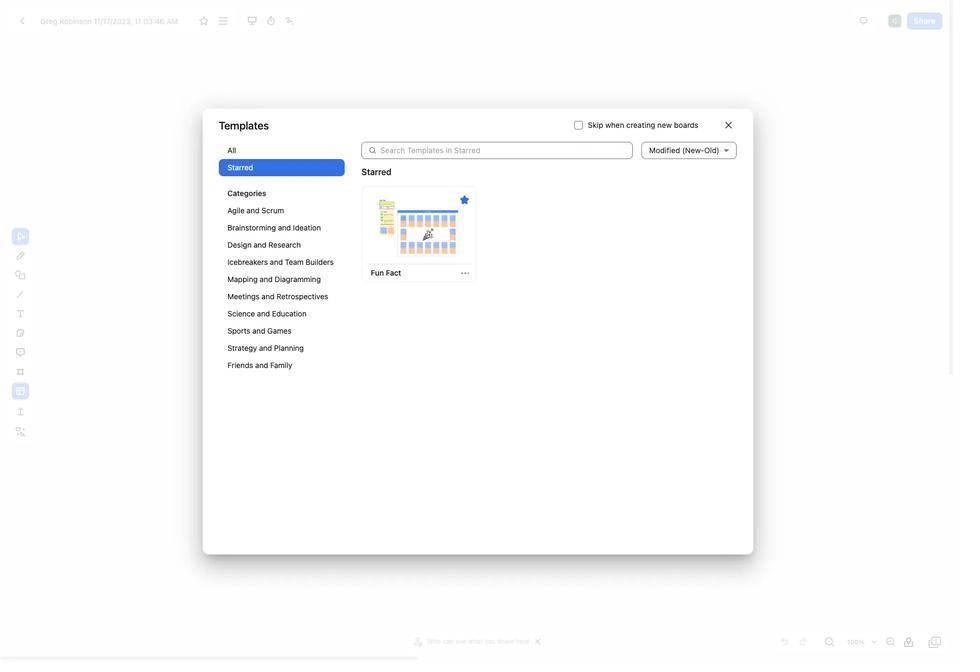 Task type: locate. For each thing, give the bounding box(es) containing it.
who can see what you share here button
[[412, 634, 532, 650]]

star this whiteboard image
[[198, 15, 210, 27]]

scrum
[[262, 206, 284, 215]]

1 horizontal spatial starred
[[362, 167, 391, 177]]

meetings
[[227, 292, 260, 301]]

ideation
[[293, 223, 321, 232]]

laser image
[[283, 15, 296, 27]]

and up mapping and diagramming
[[270, 258, 283, 267]]

(new-
[[682, 146, 704, 155]]

and up research
[[278, 223, 291, 232]]

and
[[247, 206, 260, 215], [278, 223, 291, 232], [254, 240, 266, 249], [270, 258, 283, 267], [260, 275, 273, 284], [262, 292, 274, 301], [257, 309, 270, 318], [252, 326, 265, 336], [259, 344, 272, 353], [255, 361, 268, 370]]

and up sports and games
[[257, 309, 270, 318]]

all
[[227, 146, 236, 155]]

templates image
[[14, 385, 27, 398]]

icebreakers
[[227, 258, 268, 267]]

and right agile on the top left
[[247, 206, 260, 215]]

timer image
[[264, 15, 277, 27]]

and up meetings and retrospectives
[[260, 275, 273, 284]]

share
[[497, 638, 514, 646]]

sports
[[227, 326, 250, 336]]

planning
[[274, 344, 304, 353]]

Search Templates in Starred text field
[[380, 142, 633, 159]]

diagramming
[[275, 275, 321, 284]]

see
[[456, 638, 466, 646]]

upload pdfs and images image
[[14, 405, 27, 418]]

more tools image
[[14, 426, 27, 439]]

and for design
[[254, 240, 266, 249]]

share
[[914, 16, 936, 25]]

and up friends and family
[[259, 344, 272, 353]]

strategy
[[227, 344, 257, 353]]

icebreakers and team builders
[[227, 258, 334, 267]]

research
[[269, 240, 301, 249]]

and up science and education
[[262, 292, 274, 301]]

present image
[[245, 15, 258, 27]]

builders
[[306, 258, 334, 267]]

fun
[[371, 269, 384, 278]]

more options image
[[216, 15, 229, 27]]

and down brainstorming
[[254, 240, 266, 249]]

unstar this whiteboard image
[[460, 196, 469, 204]]

share button
[[907, 12, 943, 30]]

family
[[270, 361, 292, 370]]

retrospectives
[[276, 292, 328, 301]]

100
[[847, 639, 859, 646]]

meetings and retrospectives
[[227, 292, 328, 301]]

and for science
[[257, 309, 270, 318]]

agile and scrum
[[227, 206, 284, 215]]

science
[[227, 309, 255, 318]]

and up strategy and planning
[[252, 326, 265, 336]]

categories
[[227, 189, 266, 198]]

creating
[[626, 120, 655, 130]]

0 horizontal spatial starred
[[227, 163, 253, 172]]

what
[[468, 638, 483, 646]]

strategy and planning
[[227, 344, 304, 353]]

thumbnail for fun fact image
[[368, 198, 470, 258]]

fun fact
[[371, 269, 401, 278]]

and down strategy and planning
[[255, 361, 268, 370]]

modified (new-old)
[[649, 146, 719, 155]]

brainstorming
[[227, 223, 276, 232]]

starred
[[227, 163, 253, 172], [362, 167, 391, 177]]

comment panel image
[[857, 15, 870, 27]]

sports and games
[[227, 326, 292, 336]]

100 %
[[847, 639, 865, 646]]

mapping
[[227, 275, 258, 284]]

zoom out image
[[823, 636, 836, 649]]

modified (new-old) button
[[642, 133, 737, 168]]

design and research
[[227, 240, 301, 249]]



Task type: vqa. For each thing, say whether or not it's contained in the screenshot.
Templates
yes



Task type: describe. For each thing, give the bounding box(es) containing it.
science and education
[[227, 309, 307, 318]]

friends
[[227, 361, 253, 370]]

templates
[[219, 119, 269, 131]]

skip when creating new boards
[[588, 120, 698, 130]]

games
[[267, 326, 292, 336]]

and for icebreakers
[[270, 258, 283, 267]]

mapping and diagramming
[[227, 275, 321, 284]]

fact
[[386, 269, 401, 278]]

when
[[605, 120, 624, 130]]

who
[[427, 638, 441, 646]]

dashboard image
[[16, 15, 28, 27]]

and for agile
[[247, 206, 260, 215]]

here
[[516, 638, 529, 646]]

modified
[[649, 146, 680, 155]]

Document name text field
[[32, 12, 194, 30]]

friends and family
[[227, 361, 292, 370]]

and for meetings
[[262, 292, 274, 301]]

starred inside categories element
[[227, 163, 253, 172]]

boards
[[674, 120, 698, 130]]

pages image
[[929, 636, 942, 649]]

categories element
[[219, 142, 344, 385]]

team
[[285, 258, 304, 267]]

new
[[657, 120, 672, 130]]

and for brainstorming
[[278, 223, 291, 232]]

zoom in image
[[884, 636, 897, 649]]

fun fact button
[[366, 265, 405, 282]]

agile
[[227, 206, 245, 215]]

brainstorming and ideation
[[227, 223, 321, 232]]

and for sports
[[252, 326, 265, 336]]

design
[[227, 240, 252, 249]]

who can see what you share here
[[427, 638, 529, 646]]

more options for fun fact image
[[461, 269, 469, 277]]

%
[[859, 639, 865, 646]]

and for mapping
[[260, 275, 273, 284]]

and for strategy
[[259, 344, 272, 353]]

card for template fun fact element
[[362, 186, 476, 283]]

old)
[[704, 146, 719, 155]]

and for friends
[[255, 361, 268, 370]]

can
[[443, 638, 454, 646]]

skip
[[588, 120, 603, 130]]

starred status
[[362, 166, 391, 179]]

education
[[272, 309, 307, 318]]

you
[[485, 638, 496, 646]]



